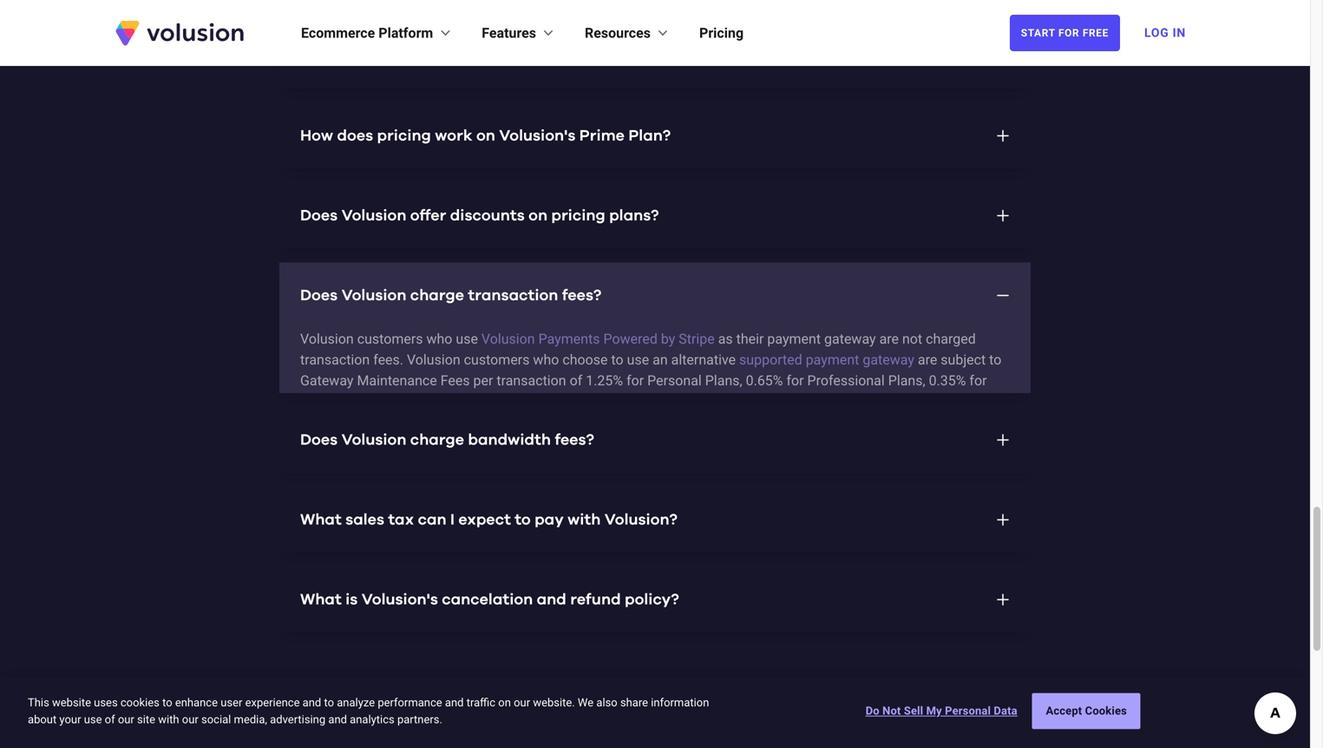 Task type: vqa. For each thing, say whether or not it's contained in the screenshot.
BUILT-IN SEO TOOLS
no



Task type: locate. For each thing, give the bounding box(es) containing it.
my right if
[[430, 24, 453, 40]]

do not sell my personal data button
[[866, 694, 1018, 728]]

1 vertical spatial customers
[[464, 352, 530, 368]]

site
[[137, 713, 155, 726]]

year
[[528, 24, 562, 40]]

who inside as their payment gateway are not charged transaction fees. volusion customers who choose to use an alternative
[[533, 352, 559, 368]]

charge inside 'button'
[[410, 447, 464, 463]]

2 my from the left
[[632, 24, 656, 40]]

1 vertical spatial transaction
[[300, 352, 370, 368]]

of down "uses"
[[105, 713, 115, 726]]

share
[[621, 696, 648, 709]]

0 vertical spatial personal
[[648, 372, 702, 389]]

0 vertical spatial charge
[[410, 288, 464, 303]]

and
[[401, 393, 424, 410], [537, 607, 567, 623], [303, 696, 321, 709], [445, 696, 464, 709], [328, 713, 347, 726]]

personal right my
[[945, 704, 991, 718]]

plans.
[[618, 393, 656, 410]]

are inside as their payment gateway are not charged transaction fees. volusion customers who choose to use an alternative
[[880, 331, 899, 347]]

per right fees
[[474, 372, 493, 389]]

fees? up payments
[[562, 288, 602, 303]]

customers up fees. on the top
[[357, 331, 423, 347]]

2 what from the top
[[300, 527, 342, 543]]

1 vertical spatial use
[[627, 352, 649, 368]]

prime down 1.25%
[[578, 393, 614, 410]]

on for work
[[476, 128, 495, 144]]

1 vertical spatial per
[[474, 372, 493, 389]]

with right pay
[[568, 527, 601, 543]]

0 horizontal spatial of
[[105, 713, 115, 726]]

2 vertical spatial on
[[498, 696, 511, 709]]

plan?
[[629, 128, 671, 144]]

volusion inside 'button'
[[342, 447, 407, 463]]

experience
[[245, 696, 300, 709]]

per left year
[[498, 24, 524, 40]]

analytics
[[350, 713, 395, 726]]

1 does from the top
[[300, 208, 338, 224]]

1 horizontal spatial are
[[918, 352, 938, 368]]

use up fees
[[456, 331, 478, 347]]

1 vertical spatial does
[[300, 288, 338, 303]]

sell
[[904, 704, 924, 718]]

what for what is volusion's cancelation and refund policy?
[[300, 607, 342, 623]]

0 vertical spatial does
[[300, 208, 338, 224]]

charge down custom
[[410, 447, 464, 463]]

volusion's right is
[[362, 607, 438, 623]]

volusion down business
[[342, 447, 407, 463]]

our left site
[[118, 713, 134, 726]]

0 vertical spatial of
[[570, 372, 583, 389]]

plans, down maintenance
[[360, 393, 397, 410]]

pricing left plan's
[[793, 24, 847, 40]]

and down maintenance
[[401, 393, 424, 410]]

1 vertical spatial of
[[105, 713, 115, 726]]

website
[[52, 696, 91, 709]]

accept cookies button
[[1033, 693, 1141, 729]]

partners.
[[397, 713, 443, 726]]

do
[[866, 704, 880, 718]]

transaction inside does volusion charge transaction fees? button
[[468, 288, 558, 303]]

on
[[476, 128, 495, 144], [529, 208, 548, 224], [498, 696, 511, 709]]

0 vertical spatial gateway
[[825, 331, 876, 347]]

1 charge from the top
[[410, 288, 464, 303]]

cancelation
[[442, 607, 533, 623]]

social
[[201, 713, 231, 726]]

1 vertical spatial fees?
[[555, 447, 594, 463]]

fees? inside button
[[562, 288, 602, 303]]

log
[[1145, 26, 1170, 40]]

what for what sales tax can i expect to pay with volusion?
[[300, 527, 342, 543]]

0 vertical spatial pricing
[[793, 24, 847, 40]]

on right traffic
[[498, 696, 511, 709]]

0 vertical spatial who
[[427, 331, 453, 347]]

0 horizontal spatial on
[[476, 128, 495, 144]]

1 horizontal spatial who
[[533, 352, 559, 368]]

0 vertical spatial what
[[300, 24, 342, 40]]

does down how
[[300, 208, 338, 224]]

what sales tax can i expect to pay with volusion?
[[300, 527, 678, 543]]

volusion up fees
[[407, 352, 461, 368]]

3 does from the top
[[300, 447, 338, 463]]

gmv?
[[382, 48, 428, 64]]

prime
[[580, 128, 625, 144], [578, 393, 614, 410]]

0 horizontal spatial personal
[[648, 372, 702, 389]]

on right work
[[476, 128, 495, 144]]

transaction up volusion customers who use volusion payments powered by stripe
[[468, 288, 558, 303]]

volusion up fees. on the top
[[342, 288, 407, 303]]

not
[[883, 704, 901, 718]]

1 horizontal spatial volusion's
[[499, 128, 576, 144]]

for
[[627, 372, 644, 389], [787, 372, 804, 389], [970, 372, 987, 389], [557, 393, 574, 410]]

does for does volusion charge bandwidth fees?
[[300, 447, 338, 463]]

0 vertical spatial are
[[880, 331, 899, 347]]

pricing left plans?
[[551, 208, 606, 224]]

charge for transaction
[[410, 288, 464, 303]]

start for free link
[[1010, 15, 1121, 51]]

2 charge from the top
[[410, 447, 464, 463]]

personal down an on the top of page
[[648, 372, 702, 389]]

with right site
[[158, 713, 179, 726]]

0 horizontal spatial per
[[474, 372, 493, 389]]

plans?
[[609, 208, 659, 224]]

0 horizontal spatial my
[[430, 24, 453, 40]]

2 vertical spatial transaction
[[497, 372, 566, 389]]

business
[[300, 393, 356, 410]]

2 vertical spatial pricing
[[551, 208, 606, 224]]

1 vertical spatial pricing
[[377, 128, 431, 144]]

per
[[498, 24, 524, 40], [474, 372, 493, 389]]

who down payments
[[533, 352, 559, 368]]

payment inside as their payment gateway are not charged transaction fees. volusion customers who choose to use an alternative
[[768, 331, 821, 347]]

for down choose
[[557, 393, 574, 410]]

transaction inside are subject to gateway maintenance fees per transaction of 1.25% for personal plans, 0.65% for professional plans, 0.35% for business plans, and custom percentages for prime plans.
[[497, 372, 566, 389]]

1 vertical spatial are
[[918, 352, 938, 368]]

prime inside are subject to gateway maintenance fees per transaction of 1.25% for personal plans, 0.65% for professional plans, 0.35% for business plans, and custom percentages for prime plans.
[[578, 393, 614, 410]]

2 horizontal spatial plans,
[[889, 372, 926, 389]]

charge inside button
[[410, 288, 464, 303]]

what left the sales
[[300, 527, 342, 543]]

0 vertical spatial on
[[476, 128, 495, 144]]

our
[[514, 696, 530, 709], [118, 713, 134, 726], [182, 713, 199, 726]]

fees? right bandwidth on the left bottom of page
[[555, 447, 594, 463]]

0 horizontal spatial volusion's
[[362, 607, 438, 623]]

1 horizontal spatial customers
[[464, 352, 530, 368]]

plans, left "0.35%"
[[889, 372, 926, 389]]

our left website.
[[514, 696, 530, 709]]

what inside what happens if my gmv per year exceeds my existing volusion pricing plan's maximum gmv?
[[300, 24, 342, 40]]

plans, down alternative at the right
[[705, 372, 743, 389]]

bandwidth
[[468, 447, 551, 463]]

0 vertical spatial with
[[568, 527, 601, 543]]

for right 0.65%
[[787, 372, 804, 389]]

what up maximum
[[300, 24, 342, 40]]

fees? inside 'button'
[[555, 447, 594, 463]]

1 vertical spatial on
[[529, 208, 548, 224]]

1 horizontal spatial per
[[498, 24, 524, 40]]

supported payment gateway
[[740, 352, 915, 368]]

1 vertical spatial personal
[[945, 704, 991, 718]]

0 vertical spatial use
[[456, 331, 478, 347]]

2 vertical spatial does
[[300, 447, 338, 463]]

transaction for are subject to gateway maintenance fees per transaction of 1.25% for personal plans, 0.65% for professional plans, 0.35% for business plans, and custom percentages for prime plans.
[[497, 372, 566, 389]]

fees? for does volusion charge transaction fees?
[[562, 288, 602, 303]]

information
[[651, 696, 709, 709]]

1 vertical spatial charge
[[410, 447, 464, 463]]

gateway down not
[[863, 352, 915, 368]]

with
[[568, 527, 601, 543], [158, 713, 179, 726]]

2 horizontal spatial on
[[529, 208, 548, 224]]

1 my from the left
[[430, 24, 453, 40]]

gmv
[[457, 24, 494, 40]]

features button
[[482, 23, 557, 43]]

fees? for does volusion charge bandwidth fees?
[[555, 447, 594, 463]]

what happens if my gmv per year exceeds my existing volusion pricing plan's maximum gmv? button
[[279, 0, 1031, 89]]

gateway up the supported payment gateway link on the right of page
[[825, 331, 876, 347]]

does for does volusion offer discounts on pricing plans?
[[300, 208, 338, 224]]

1 vertical spatial gateway
[[863, 352, 915, 368]]

are down not
[[918, 352, 938, 368]]

payment up professional at right
[[806, 352, 860, 368]]

what happens if my gmv per year exceeds my existing volusion pricing plan's maximum gmv?
[[300, 24, 896, 64]]

1 horizontal spatial with
[[568, 527, 601, 543]]

volusion right existing
[[724, 24, 789, 40]]

and left refund
[[537, 607, 567, 623]]

1 horizontal spatial use
[[456, 331, 478, 347]]

0 horizontal spatial are
[[880, 331, 899, 347]]

2 horizontal spatial pricing
[[793, 24, 847, 40]]

plans,
[[705, 372, 743, 389], [889, 372, 926, 389], [360, 393, 397, 410]]

does for does volusion charge transaction fees?
[[300, 288, 338, 303]]

volusion
[[724, 24, 789, 40], [342, 208, 407, 224], [342, 288, 407, 303], [300, 331, 354, 347], [482, 331, 535, 347], [407, 352, 461, 368], [342, 447, 407, 463]]

transaction
[[468, 288, 558, 303], [300, 352, 370, 368], [497, 372, 566, 389]]

0 horizontal spatial who
[[427, 331, 453, 347]]

does up gateway
[[300, 288, 338, 303]]

who up fees
[[427, 331, 453, 347]]

customers
[[357, 331, 423, 347], [464, 352, 530, 368]]

personal
[[648, 372, 702, 389], [945, 704, 991, 718]]

use left an on the top of page
[[627, 352, 649, 368]]

3 what from the top
[[300, 607, 342, 623]]

are subject to gateway maintenance fees per transaction of 1.25% for personal plans, 0.65% for professional plans, 0.35% for business plans, and custom percentages for prime plans.
[[300, 352, 1002, 410]]

to right cookies
[[162, 696, 172, 709]]

prime inside how does pricing work on volusion's prime plan? button
[[580, 128, 625, 144]]

transaction inside as their payment gateway are not charged transaction fees. volusion customers who choose to use an alternative
[[300, 352, 370, 368]]

use inside as their payment gateway are not charged transaction fees. volusion customers who choose to use an alternative
[[627, 352, 649, 368]]

with inside this website uses cookies to enhance user experience and to analyze performance and traffic on our website. we also share information about your use of our site with our social media, advertising and analytics partners.
[[158, 713, 179, 726]]

advertising
[[270, 713, 326, 726]]

are left not
[[880, 331, 899, 347]]

does
[[300, 208, 338, 224], [300, 288, 338, 303], [300, 447, 338, 463]]

fees.
[[373, 352, 404, 368]]

start
[[1021, 27, 1056, 39]]

and left traffic
[[445, 696, 464, 709]]

1 what from the top
[[300, 24, 342, 40]]

volusion's right work
[[499, 128, 576, 144]]

0 vertical spatial transaction
[[468, 288, 558, 303]]

what left is
[[300, 607, 342, 623]]

accept
[[1046, 704, 1083, 718]]

2 does from the top
[[300, 288, 338, 303]]

1 vertical spatial who
[[533, 352, 559, 368]]

does down business
[[300, 447, 338, 463]]

0 vertical spatial payment
[[768, 331, 821, 347]]

and down analyze
[[328, 713, 347, 726]]

1 horizontal spatial personal
[[945, 704, 991, 718]]

for up the plans.
[[627, 372, 644, 389]]

2 vertical spatial use
[[84, 713, 102, 726]]

payment
[[768, 331, 821, 347], [806, 352, 860, 368]]

to up 1.25%
[[611, 352, 624, 368]]

transaction up percentages
[[497, 372, 566, 389]]

to left pay
[[515, 527, 531, 543]]

0 horizontal spatial customers
[[357, 331, 423, 347]]

0 vertical spatial fees?
[[562, 288, 602, 303]]

use down "uses"
[[84, 713, 102, 726]]

of down choose
[[570, 372, 583, 389]]

does volusion offer discounts on pricing plans?
[[300, 208, 659, 224]]

our down enhance
[[182, 713, 199, 726]]

traffic
[[467, 696, 496, 709]]

0 vertical spatial prime
[[580, 128, 625, 144]]

personal inside button
[[945, 704, 991, 718]]

work
[[435, 128, 473, 144]]

prime left plan?
[[580, 128, 625, 144]]

1 horizontal spatial on
[[498, 696, 511, 709]]

0 horizontal spatial with
[[158, 713, 179, 726]]

to right subject
[[990, 352, 1002, 368]]

2 horizontal spatial use
[[627, 352, 649, 368]]

does volusion charge transaction fees? button
[[279, 263, 1031, 329]]

my left existing
[[632, 24, 656, 40]]

data
[[994, 704, 1018, 718]]

0 vertical spatial volusion's
[[499, 128, 576, 144]]

charge down offer
[[410, 288, 464, 303]]

pricing right does
[[377, 128, 431, 144]]

happens
[[346, 24, 412, 40]]

existing
[[659, 24, 720, 40]]

of
[[570, 372, 583, 389], [105, 713, 115, 726]]

does inside 'button'
[[300, 447, 338, 463]]

and inside button
[[537, 607, 567, 623]]

this
[[28, 696, 49, 709]]

1 horizontal spatial our
[[182, 713, 199, 726]]

transaction up gateway
[[300, 352, 370, 368]]

1 horizontal spatial of
[[570, 372, 583, 389]]

transaction for as their payment gateway are not charged transaction fees. volusion customers who choose to use an alternative
[[300, 352, 370, 368]]

log in
[[1145, 26, 1186, 40]]

payment up supported at top right
[[768, 331, 821, 347]]

1 horizontal spatial my
[[632, 24, 656, 40]]

0 vertical spatial per
[[498, 24, 524, 40]]

refund
[[570, 607, 621, 623]]

customers down volusion customers who use volusion payments powered by stripe
[[464, 352, 530, 368]]

0.35%
[[929, 372, 966, 389]]

this website uses cookies to enhance user experience and to analyze performance and traffic on our website. we also share information about your use of our site with our social media, advertising and analytics partners.
[[28, 696, 709, 726]]

to inside button
[[515, 527, 531, 543]]

1 vertical spatial what
[[300, 527, 342, 543]]

what is volusion's cancelation and refund policy?
[[300, 607, 679, 623]]

1 vertical spatial prime
[[578, 393, 614, 410]]

2 vertical spatial what
[[300, 607, 342, 623]]

1 horizontal spatial pricing
[[551, 208, 606, 224]]

on right discounts at the left of page
[[529, 208, 548, 224]]

1 vertical spatial with
[[158, 713, 179, 726]]

not
[[903, 331, 923, 347]]

0 horizontal spatial use
[[84, 713, 102, 726]]



Task type: describe. For each thing, give the bounding box(es) containing it.
does volusion offer discounts on pricing plans? button
[[279, 183, 1031, 249]]

what is volusion's cancelation and refund policy? button
[[279, 582, 1031, 648]]

media,
[[234, 713, 267, 726]]

personal inside are subject to gateway maintenance fees per transaction of 1.25% for personal plans, 0.65% for professional plans, 0.35% for business plans, and custom percentages for prime plans.
[[648, 372, 702, 389]]

2 horizontal spatial our
[[514, 696, 530, 709]]

volusion left payments
[[482, 331, 535, 347]]

stripe
[[679, 331, 715, 347]]

0 vertical spatial customers
[[357, 331, 423, 347]]

pay
[[535, 527, 564, 543]]

about
[[28, 713, 57, 726]]

discounts
[[450, 208, 525, 224]]

charge for bandwidth
[[410, 447, 464, 463]]

is
[[346, 607, 358, 623]]

payments
[[539, 331, 600, 347]]

0 horizontal spatial our
[[118, 713, 134, 726]]

what sales tax can i expect to pay with volusion? button
[[279, 502, 1031, 568]]

cookies
[[1086, 704, 1127, 718]]

ecommerce
[[301, 25, 375, 41]]

volusion customers who use volusion payments powered by stripe
[[300, 331, 715, 347]]

does volusion charge bandwidth fees? button
[[279, 422, 1031, 488]]

does volusion charge bandwidth fees?
[[300, 447, 594, 463]]

customers inside as their payment gateway are not charged transaction fees. volusion customers who choose to use an alternative
[[464, 352, 530, 368]]

volusion up gateway
[[300, 331, 354, 347]]

per inside what happens if my gmv per year exceeds my existing volusion pricing plan's maximum gmv?
[[498, 24, 524, 40]]

volusion inside what happens if my gmv per year exceeds my existing volusion pricing plan's maximum gmv?
[[724, 24, 789, 40]]

i
[[450, 527, 455, 543]]

per inside are subject to gateway maintenance fees per transaction of 1.25% for personal plans, 0.65% for professional plans, 0.35% for business plans, and custom percentages for prime plans.
[[474, 372, 493, 389]]

plan's
[[851, 24, 896, 40]]

pricing
[[700, 25, 744, 41]]

can
[[418, 527, 447, 543]]

offer
[[410, 208, 446, 224]]

do not sell my personal data
[[866, 704, 1018, 718]]

professional
[[808, 372, 885, 389]]

alternative
[[671, 352, 736, 368]]

and up advertising
[[303, 696, 321, 709]]

choose
[[563, 352, 608, 368]]

privacy alert dialog
[[0, 677, 1311, 748]]

of inside are subject to gateway maintenance fees per transaction of 1.25% for personal plans, 0.65% for professional plans, 0.35% for business plans, and custom percentages for prime plans.
[[570, 372, 583, 389]]

volusion left offer
[[342, 208, 407, 224]]

log in link
[[1134, 14, 1197, 52]]

analyze
[[337, 696, 375, 709]]

supported payment gateway link
[[740, 352, 918, 368]]

resources button
[[585, 23, 672, 43]]

of inside this website uses cookies to enhance user experience and to analyze performance and traffic on our website. we also share information about your use of our site with our social media, advertising and analytics partners.
[[105, 713, 115, 726]]

in
[[1173, 26, 1186, 40]]

1.25%
[[586, 372, 623, 389]]

0 horizontal spatial plans,
[[360, 393, 397, 410]]

custom
[[427, 393, 474, 410]]

tax
[[388, 527, 414, 543]]

an
[[653, 352, 668, 368]]

cookies
[[121, 696, 160, 709]]

gateway inside as their payment gateway are not charged transaction fees. volusion customers who choose to use an alternative
[[825, 331, 876, 347]]

volusion payments powered by stripe link
[[482, 331, 715, 347]]

0 horizontal spatial pricing
[[377, 128, 431, 144]]

policy?
[[625, 607, 679, 623]]

user
[[221, 696, 243, 709]]

if
[[416, 24, 426, 40]]

does
[[337, 128, 373, 144]]

are inside are subject to gateway maintenance fees per transaction of 1.25% for personal plans, 0.65% for professional plans, 0.35% for business plans, and custom percentages for prime plans.
[[918, 352, 938, 368]]

as
[[718, 331, 733, 347]]

enhance
[[175, 696, 218, 709]]

start for free
[[1021, 27, 1109, 39]]

charged
[[926, 331, 976, 347]]

maintenance
[[357, 372, 437, 389]]

sales
[[346, 527, 385, 543]]

gateway
[[300, 372, 354, 389]]

powered
[[604, 331, 658, 347]]

expect
[[459, 527, 511, 543]]

1 vertical spatial volusion's
[[362, 607, 438, 623]]

their
[[737, 331, 764, 347]]

features
[[482, 25, 536, 41]]

resources
[[585, 25, 651, 41]]

fees
[[441, 372, 470, 389]]

to inside as their payment gateway are not charged transaction fees. volusion customers who choose to use an alternative
[[611, 352, 624, 368]]

my
[[927, 704, 942, 718]]

1 vertical spatial payment
[[806, 352, 860, 368]]

subject
[[941, 352, 986, 368]]

pricing inside what happens if my gmv per year exceeds my existing volusion pricing plan's maximum gmv?
[[793, 24, 847, 40]]

for
[[1059, 27, 1080, 39]]

and inside are subject to gateway maintenance fees per transaction of 1.25% for personal plans, 0.65% for professional plans, 0.35% for business plans, and custom percentages for prime plans.
[[401, 393, 424, 410]]

volusion inside as their payment gateway are not charged transaction fees. volusion customers who choose to use an alternative
[[407, 352, 461, 368]]

on inside this website uses cookies to enhance user experience and to analyze performance and traffic on our website. we also share information about your use of our site with our social media, advertising and analytics partners.
[[498, 696, 511, 709]]

on for discounts
[[529, 208, 548, 224]]

free
[[1083, 27, 1109, 39]]

use inside this website uses cookies to enhance user experience and to analyze performance and traffic on our website. we also share information about your use of our site with our social media, advertising and analytics partners.
[[84, 713, 102, 726]]

ecommerce platform button
[[301, 23, 454, 43]]

uses
[[94, 696, 118, 709]]

to left analyze
[[324, 696, 334, 709]]

ecommerce platform
[[301, 25, 433, 41]]

1 horizontal spatial plans,
[[705, 372, 743, 389]]

by
[[661, 331, 676, 347]]

what for what happens if my gmv per year exceeds my existing volusion pricing plan's maximum gmv?
[[300, 24, 342, 40]]

website.
[[533, 696, 575, 709]]

maximum
[[300, 48, 378, 64]]

for down subject
[[970, 372, 987, 389]]

supported
[[740, 352, 803, 368]]

accept cookies
[[1046, 704, 1127, 718]]

as their payment gateway are not charged transaction fees. volusion customers who choose to use an alternative
[[300, 331, 976, 368]]

pricing link
[[700, 23, 744, 43]]

we
[[578, 696, 594, 709]]

with inside button
[[568, 527, 601, 543]]

also
[[597, 696, 618, 709]]

to inside are subject to gateway maintenance fees per transaction of 1.25% for personal plans, 0.65% for professional plans, 0.35% for business plans, and custom percentages for prime plans.
[[990, 352, 1002, 368]]



